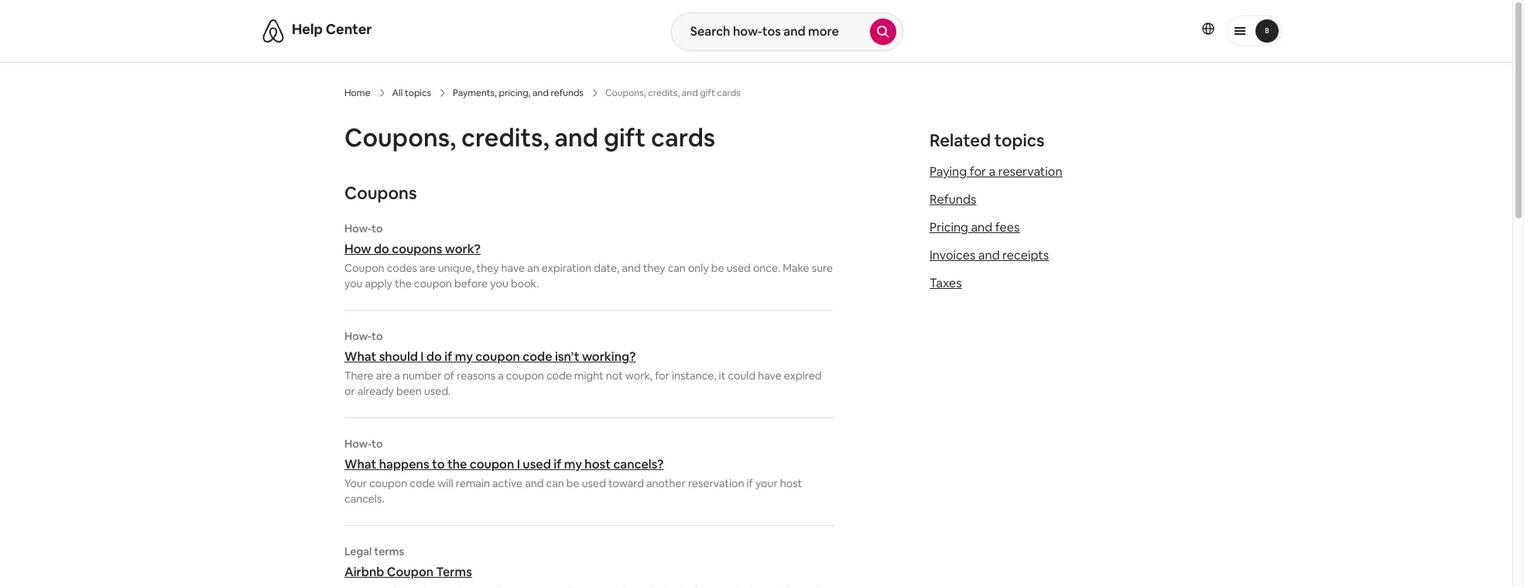 Task type: vqa. For each thing, say whether or not it's contained in the screenshot.
bottom host
yes



Task type: describe. For each thing, give the bounding box(es) containing it.
work,
[[626, 369, 653, 383]]

airbnb coupon terms
[[345, 564, 472, 580]]

2 horizontal spatial if
[[747, 476, 753, 490]]

coupons
[[392, 241, 443, 257]]

airbnb coupon terms element
[[345, 544, 834, 587]]

taxes link
[[930, 275, 962, 291]]

your
[[345, 476, 367, 490]]

center
[[326, 20, 372, 38]]

and inside how-to what happens to the coupon i used if my host cancels? your coupon code will remain active and can be used toward another reservation if your host cancels.
[[525, 476, 544, 490]]

airbnb
[[345, 564, 384, 580]]

could
[[728, 369, 756, 383]]

codes
[[387, 261, 417, 275]]

apply
[[365, 276, 393, 290]]

invoices and receipts
[[930, 247, 1049, 263]]

do inside how-to how do coupons work? coupon codes are unique, they have an expiration date, and they can only be used once. make sure you apply the coupon before you book.
[[374, 241, 389, 257]]

be inside how-to what happens to the coupon i used if my host cancels? your coupon code will remain active and can be used toward another reservation if your host cancels.
[[567, 476, 580, 490]]

book.
[[511, 276, 539, 290]]

pricing,
[[499, 87, 531, 99]]

used inside how-to how do coupons work? coupon codes are unique, they have an expiration date, and they can only be used once. make sure you apply the coupon before you book.
[[727, 261, 751, 275]]

coupon inside airbnb coupon terms element
[[387, 564, 434, 580]]

1 you from the left
[[345, 276, 363, 290]]

your
[[756, 476, 778, 490]]

date,
[[594, 261, 620, 275]]

1 they from the left
[[477, 261, 499, 275]]

should
[[379, 348, 418, 365]]

payments,
[[453, 87, 497, 99]]

are inside how-to what should i do if my coupon code isn't working? there are a number of reasons a coupon code might not work, for instance, it could have expired or already been used.
[[376, 369, 392, 383]]

0 vertical spatial reservation
[[999, 163, 1063, 180]]

1 horizontal spatial for
[[970, 163, 987, 180]]

the inside how-to what happens to the coupon i used if my host cancels? your coupon code will remain active and can be used toward another reservation if your host cancels.
[[448, 456, 467, 472]]

airbnb coupon terms link
[[345, 564, 834, 580]]

how do coupons work? link
[[345, 241, 834, 257]]

legal
[[345, 544, 372, 558]]

main navigation menu image
[[1256, 19, 1279, 42]]

another
[[647, 476, 686, 490]]

what should i do if my coupon code isn't working? link
[[345, 348, 834, 365]]

have inside how-to what should i do if my coupon code isn't working? there are a number of reasons a coupon code might not work, for instance, it could have expired or already been used.
[[758, 369, 782, 383]]

remain
[[456, 476, 490, 490]]

or
[[345, 384, 355, 398]]

active
[[493, 476, 523, 490]]

related
[[930, 129, 991, 151]]

gift
[[604, 122, 646, 153]]

reasons
[[457, 369, 496, 383]]

coupon right reasons at the bottom left of page
[[506, 369, 544, 383]]

to for happens
[[372, 437, 383, 451]]

to up will
[[432, 456, 445, 472]]

and right pricing,
[[533, 87, 549, 99]]

0 horizontal spatial a
[[394, 369, 400, 383]]

sure
[[812, 261, 833, 275]]

and down pricing and fees at the right of the page
[[979, 247, 1000, 263]]

how
[[345, 241, 371, 257]]

can inside how-to what happens to the coupon i used if my host cancels? your coupon code will remain active and can be used toward another reservation if your host cancels.
[[546, 476, 564, 490]]

2 vertical spatial used
[[582, 476, 606, 490]]

instance,
[[672, 369, 717, 383]]

might
[[574, 369, 604, 383]]

toward
[[609, 476, 644, 490]]

unique,
[[438, 261, 474, 275]]

working?
[[582, 348, 636, 365]]

if inside how-to what should i do if my coupon code isn't working? there are a number of reasons a coupon code might not work, for instance, it could have expired or already been used.
[[445, 348, 453, 365]]

and inside how-to how do coupons work? coupon codes are unique, they have an expiration date, and they can only be used once. make sure you apply the coupon before you book.
[[622, 261, 641, 275]]

have inside how-to how do coupons work? coupon codes are unique, they have an expiration date, and they can only be used once. make sure you apply the coupon before you book.
[[501, 261, 525, 275]]

paying for a reservation link
[[930, 163, 1063, 180]]

what for what happens to the coupon i used if my host cancels?
[[345, 456, 377, 472]]

airbnb homepage image
[[261, 19, 286, 43]]

what should i do if my coupon code isn't working? element
[[345, 329, 834, 399]]

1 horizontal spatial host
[[780, 476, 803, 490]]

refunds link
[[930, 191, 977, 208]]

topics for all topics
[[405, 87, 431, 99]]

make
[[783, 261, 810, 275]]

can inside how-to how do coupons work? coupon codes are unique, they have an expiration date, and they can only be used once. make sure you apply the coupon before you book.
[[668, 261, 686, 275]]

are inside how-to how do coupons work? coupon codes are unique, they have an expiration date, and they can only be used once. make sure you apply the coupon before you book.
[[420, 261, 436, 275]]

terms
[[374, 544, 404, 558]]

how-to what happens to the coupon i used if my host cancels? your coupon code will remain active and can be used toward another reservation if your host cancels.
[[345, 437, 803, 506]]

1 horizontal spatial if
[[554, 456, 562, 472]]

my inside how-to what should i do if my coupon code isn't working? there are a number of reasons a coupon code might not work, for instance, it could have expired or already been used.
[[455, 348, 473, 365]]

what happens to the coupon i used if my host cancels? link
[[345, 456, 834, 472]]

1 horizontal spatial a
[[498, 369, 504, 383]]

how do coupons work? element
[[345, 221, 834, 291]]

topics for related topics
[[995, 129, 1045, 151]]

not
[[606, 369, 623, 383]]

expiration
[[542, 261, 592, 275]]

coupon up active
[[470, 456, 514, 472]]

used.
[[424, 384, 451, 398]]

expired
[[784, 369, 822, 383]]

related topics
[[930, 129, 1045, 151]]

it
[[719, 369, 726, 383]]

isn't
[[555, 348, 580, 365]]

invoices
[[930, 247, 976, 263]]

pricing and fees
[[930, 219, 1020, 235]]

there
[[345, 369, 374, 383]]

fees
[[996, 219, 1020, 235]]



Task type: locate. For each thing, give the bounding box(es) containing it.
0 vertical spatial are
[[420, 261, 436, 275]]

what up there
[[345, 348, 377, 365]]

host up toward
[[585, 456, 611, 472]]

pricing and fees link
[[930, 219, 1020, 235]]

1 vertical spatial code
[[547, 369, 572, 383]]

2 what from the top
[[345, 456, 377, 472]]

terms
[[436, 564, 472, 580]]

can left only at the top
[[668, 261, 686, 275]]

0 vertical spatial my
[[455, 348, 473, 365]]

home link
[[345, 87, 371, 99]]

reservation down related topics
[[999, 163, 1063, 180]]

1 vertical spatial if
[[554, 456, 562, 472]]

2 vertical spatial if
[[747, 476, 753, 490]]

0 horizontal spatial are
[[376, 369, 392, 383]]

paying
[[930, 163, 967, 180]]

i up active
[[517, 456, 520, 472]]

0 vertical spatial i
[[421, 348, 424, 365]]

my inside how-to what happens to the coupon i used if my host cancels? your coupon code will remain active and can be used toward another reservation if your host cancels.
[[564, 456, 582, 472]]

1 vertical spatial are
[[376, 369, 392, 383]]

be
[[712, 261, 725, 275], [567, 476, 580, 490]]

how- for what happens to the coupon i used if my host cancels?
[[345, 437, 372, 451]]

used
[[727, 261, 751, 275], [523, 456, 551, 472], [582, 476, 606, 490]]

for right "work,"
[[655, 369, 670, 383]]

receipts
[[1003, 247, 1049, 263]]

1 vertical spatial my
[[564, 456, 582, 472]]

to up happens
[[372, 437, 383, 451]]

refunds
[[551, 87, 584, 99]]

1 horizontal spatial have
[[758, 369, 782, 383]]

cancels?
[[614, 456, 664, 472]]

reservation inside how-to what happens to the coupon i used if my host cancels? your coupon code will remain active and can be used toward another reservation if your host cancels.
[[688, 476, 745, 490]]

0 horizontal spatial host
[[585, 456, 611, 472]]

be inside how-to how do coupons work? coupon codes are unique, they have an expiration date, and they can only be used once. make sure you apply the coupon before you book.
[[712, 261, 725, 275]]

taxes
[[930, 275, 962, 291]]

paying for a reservation
[[930, 163, 1063, 180]]

my left cancels?
[[564, 456, 582, 472]]

2 vertical spatial code
[[410, 476, 435, 490]]

code down isn't
[[547, 369, 572, 383]]

to inside how-to how do coupons work? coupon codes are unique, they have an expiration date, and they can only be used once. make sure you apply the coupon before you book.
[[372, 221, 383, 235]]

0 horizontal spatial my
[[455, 348, 473, 365]]

topics up 'paying for a reservation' link
[[995, 129, 1045, 151]]

1 horizontal spatial you
[[490, 276, 509, 290]]

0 vertical spatial have
[[501, 261, 525, 275]]

1 horizontal spatial i
[[517, 456, 520, 472]]

legal terms
[[345, 544, 404, 558]]

0 vertical spatial how-
[[345, 221, 372, 235]]

do up number
[[427, 348, 442, 365]]

can
[[668, 261, 686, 275], [546, 476, 564, 490]]

how- up how at the left top
[[345, 221, 372, 235]]

happens
[[379, 456, 429, 472]]

0 horizontal spatial coupon
[[345, 261, 385, 275]]

0 vertical spatial for
[[970, 163, 987, 180]]

0 horizontal spatial reservation
[[688, 476, 745, 490]]

1 vertical spatial i
[[517, 456, 520, 472]]

0 horizontal spatial topics
[[405, 87, 431, 99]]

all topics
[[392, 87, 431, 99]]

code left will
[[410, 476, 435, 490]]

1 what from the top
[[345, 348, 377, 365]]

invoices and receipts link
[[930, 247, 1049, 263]]

how- for what should i do if my coupon code isn't working?
[[345, 329, 372, 343]]

3 how- from the top
[[345, 437, 372, 451]]

i up number
[[421, 348, 424, 365]]

how- inside how-to what happens to the coupon i used if my host cancels? your coupon code will remain active and can be used toward another reservation if your host cancels.
[[345, 437, 372, 451]]

home
[[345, 87, 371, 99]]

1 horizontal spatial topics
[[995, 129, 1045, 151]]

0 vertical spatial host
[[585, 456, 611, 472]]

a down related topics
[[989, 163, 996, 180]]

have up book.
[[501, 261, 525, 275]]

host
[[585, 456, 611, 472], [780, 476, 803, 490]]

the inside how-to how do coupons work? coupon codes are unique, they have an expiration date, and they can only be used once. make sure you apply the coupon before you book.
[[395, 276, 412, 290]]

1 vertical spatial reservation
[[688, 476, 745, 490]]

how- inside how-to what should i do if my coupon code isn't working? there are a number of reasons a coupon code might not work, for instance, it could have expired or already been used.
[[345, 329, 372, 343]]

host right the your
[[780, 476, 803, 490]]

1 horizontal spatial my
[[564, 456, 582, 472]]

do right how at the left top
[[374, 241, 389, 257]]

payments, pricing, and refunds
[[453, 87, 584, 99]]

refunds
[[930, 191, 977, 208]]

coupons, credits, and gift cards
[[345, 122, 716, 153]]

code
[[523, 348, 553, 365], [547, 369, 572, 383], [410, 476, 435, 490]]

be down what happens to the coupon i used if my host cancels? link
[[567, 476, 580, 490]]

how-to how do coupons work? coupon codes are unique, they have an expiration date, and they can only be used once. make sure you apply the coupon before you book.
[[345, 221, 833, 290]]

1 horizontal spatial be
[[712, 261, 725, 275]]

0 vertical spatial topics
[[405, 87, 431, 99]]

to for do
[[372, 221, 383, 235]]

work?
[[445, 241, 481, 257]]

you left apply
[[345, 276, 363, 290]]

code left isn't
[[523, 348, 553, 365]]

1 vertical spatial be
[[567, 476, 580, 490]]

coupons
[[345, 182, 417, 204]]

i
[[421, 348, 424, 365], [517, 456, 520, 472]]

0 horizontal spatial if
[[445, 348, 453, 365]]

2 how- from the top
[[345, 329, 372, 343]]

help
[[292, 20, 323, 38]]

1 vertical spatial used
[[523, 456, 551, 472]]

1 horizontal spatial the
[[448, 456, 467, 472]]

once.
[[753, 261, 781, 275]]

1 vertical spatial host
[[780, 476, 803, 490]]

1 horizontal spatial are
[[420, 261, 436, 275]]

0 vertical spatial used
[[727, 261, 751, 275]]

can down what happens to the coupon i used if my host cancels? link
[[546, 476, 564, 490]]

how- up your
[[345, 437, 372, 451]]

credits,
[[462, 122, 549, 153]]

0 horizontal spatial i
[[421, 348, 424, 365]]

a down should at the left bottom of the page
[[394, 369, 400, 383]]

0 vertical spatial the
[[395, 276, 412, 290]]

1 vertical spatial do
[[427, 348, 442, 365]]

0 horizontal spatial be
[[567, 476, 580, 490]]

what
[[345, 348, 377, 365], [345, 456, 377, 472]]

my up reasons at the bottom left of page
[[455, 348, 473, 365]]

have
[[501, 261, 525, 275], [758, 369, 782, 383]]

1 how- from the top
[[345, 221, 372, 235]]

and down refunds
[[555, 122, 599, 153]]

for right paying
[[970, 163, 987, 180]]

coupon inside how-to how do coupons work? coupon codes are unique, they have an expiration date, and they can only be used once. make sure you apply the coupon before you book.
[[345, 261, 385, 275]]

1 vertical spatial can
[[546, 476, 564, 490]]

what happens to the coupon i used if my host cancels? element
[[345, 437, 834, 506]]

0 vertical spatial code
[[523, 348, 553, 365]]

0 vertical spatial what
[[345, 348, 377, 365]]

and right active
[[525, 476, 544, 490]]

and left fees at top
[[971, 219, 993, 235]]

0 horizontal spatial you
[[345, 276, 363, 290]]

number
[[403, 369, 442, 383]]

1 vertical spatial what
[[345, 456, 377, 472]]

the down 'codes'
[[395, 276, 412, 290]]

to down coupons at the left
[[372, 221, 383, 235]]

0 vertical spatial coupon
[[345, 261, 385, 275]]

0 vertical spatial be
[[712, 261, 725, 275]]

how- up there
[[345, 329, 372, 343]]

help center
[[292, 20, 372, 38]]

coupon down how at the left top
[[345, 261, 385, 275]]

they left only at the top
[[643, 261, 666, 275]]

coupon down unique,
[[414, 276, 452, 290]]

are up already
[[376, 369, 392, 383]]

what inside how-to what should i do if my coupon code isn't working? there are a number of reasons a coupon code might not work, for instance, it could have expired or already been used.
[[345, 348, 377, 365]]

are down 'coupons'
[[420, 261, 436, 275]]

be right only at the top
[[712, 261, 725, 275]]

all topics link
[[392, 87, 431, 99]]

before
[[455, 276, 488, 290]]

coupons,
[[345, 122, 456, 153]]

0 vertical spatial if
[[445, 348, 453, 365]]

topics
[[405, 87, 431, 99], [995, 129, 1045, 151]]

2 vertical spatial how-
[[345, 437, 372, 451]]

the up will
[[448, 456, 467, 472]]

been
[[397, 384, 422, 398]]

do
[[374, 241, 389, 257], [427, 348, 442, 365]]

0 horizontal spatial have
[[501, 261, 525, 275]]

1 vertical spatial how-
[[345, 329, 372, 343]]

you left book.
[[490, 276, 509, 290]]

what up your
[[345, 456, 377, 472]]

topics right all at left
[[405, 87, 431, 99]]

only
[[688, 261, 709, 275]]

all
[[392, 87, 403, 99]]

0 horizontal spatial for
[[655, 369, 670, 383]]

coupon down terms
[[387, 564, 434, 580]]

have right could
[[758, 369, 782, 383]]

a right reasons at the bottom left of page
[[498, 369, 504, 383]]

coupon inside how-to how do coupons work? coupon codes are unique, they have an expiration date, and they can only be used once. make sure you apply the coupon before you book.
[[414, 276, 452, 290]]

what inside how-to what happens to the coupon i used if my host cancels? your coupon code will remain active and can be used toward another reservation if your host cancels.
[[345, 456, 377, 472]]

1 horizontal spatial used
[[582, 476, 606, 490]]

if
[[445, 348, 453, 365], [554, 456, 562, 472], [747, 476, 753, 490]]

1 horizontal spatial they
[[643, 261, 666, 275]]

2 you from the left
[[490, 276, 509, 290]]

to up should at the left bottom of the page
[[372, 329, 383, 343]]

cancels.
[[345, 492, 385, 506]]

payments, pricing, and refunds link
[[453, 87, 584, 99]]

how- for how do coupons work?
[[345, 221, 372, 235]]

coupon down happens
[[370, 476, 408, 490]]

code inside how-to what happens to the coupon i used if my host cancels? your coupon code will remain active and can be used toward another reservation if your host cancels.
[[410, 476, 435, 490]]

my
[[455, 348, 473, 365], [564, 456, 582, 472]]

are
[[420, 261, 436, 275], [376, 369, 392, 383]]

do inside how-to what should i do if my coupon code isn't working? there are a number of reasons a coupon code might not work, for instance, it could have expired or already been used.
[[427, 348, 442, 365]]

1 horizontal spatial do
[[427, 348, 442, 365]]

0 horizontal spatial they
[[477, 261, 499, 275]]

they
[[477, 261, 499, 275], [643, 261, 666, 275]]

the
[[395, 276, 412, 290], [448, 456, 467, 472]]

i inside how-to what happens to the coupon i used if my host cancels? your coupon code will remain active and can be used toward another reservation if your host cancels.
[[517, 456, 520, 472]]

to for should
[[372, 329, 383, 343]]

pricing
[[930, 219, 969, 235]]

for
[[970, 163, 987, 180], [655, 369, 670, 383]]

1 horizontal spatial reservation
[[999, 163, 1063, 180]]

of
[[444, 369, 455, 383]]

an
[[527, 261, 540, 275]]

2 horizontal spatial used
[[727, 261, 751, 275]]

1 vertical spatial coupon
[[387, 564, 434, 580]]

None search field
[[671, 12, 904, 51]]

already
[[358, 384, 394, 398]]

will
[[438, 476, 454, 490]]

1 vertical spatial have
[[758, 369, 782, 383]]

1 vertical spatial topics
[[995, 129, 1045, 151]]

0 horizontal spatial used
[[523, 456, 551, 472]]

0 horizontal spatial can
[[546, 476, 564, 490]]

to inside how-to what should i do if my coupon code isn't working? there are a number of reasons a coupon code might not work, for instance, it could have expired or already been used.
[[372, 329, 383, 343]]

for inside how-to what should i do if my coupon code isn't working? there are a number of reasons a coupon code might not work, for instance, it could have expired or already been used.
[[655, 369, 670, 383]]

2 they from the left
[[643, 261, 666, 275]]

coupon up reasons at the bottom left of page
[[476, 348, 520, 365]]

1 vertical spatial for
[[655, 369, 670, 383]]

how- inside how-to how do coupons work? coupon codes are unique, they have an expiration date, and they can only be used once. make sure you apply the coupon before you book.
[[345, 221, 372, 235]]

0 vertical spatial do
[[374, 241, 389, 257]]

2 horizontal spatial a
[[989, 163, 996, 180]]

and right date,
[[622, 261, 641, 275]]

reservation right another
[[688, 476, 745, 490]]

Search how-tos and more search field
[[672, 13, 870, 50]]

1 vertical spatial the
[[448, 456, 467, 472]]

what for what should i do if my coupon code isn't working?
[[345, 348, 377, 365]]

they up before
[[477, 261, 499, 275]]

how-to what should i do if my coupon code isn't working? there are a number of reasons a coupon code might not work, for instance, it could have expired or already been used.
[[345, 329, 822, 398]]

coupon
[[414, 276, 452, 290], [476, 348, 520, 365], [506, 369, 544, 383], [470, 456, 514, 472], [370, 476, 408, 490]]

0 vertical spatial can
[[668, 261, 686, 275]]

0 horizontal spatial the
[[395, 276, 412, 290]]

1 horizontal spatial can
[[668, 261, 686, 275]]

i inside how-to what should i do if my coupon code isn't working? there are a number of reasons a coupon code might not work, for instance, it could have expired or already been used.
[[421, 348, 424, 365]]

reservation
[[999, 163, 1063, 180], [688, 476, 745, 490]]

to
[[372, 221, 383, 235], [372, 329, 383, 343], [372, 437, 383, 451], [432, 456, 445, 472]]

1 horizontal spatial coupon
[[387, 564, 434, 580]]

0 horizontal spatial do
[[374, 241, 389, 257]]

and
[[533, 87, 549, 99], [555, 122, 599, 153], [971, 219, 993, 235], [979, 247, 1000, 263], [622, 261, 641, 275], [525, 476, 544, 490]]

cards
[[651, 122, 716, 153]]

help center link
[[292, 20, 372, 38]]



